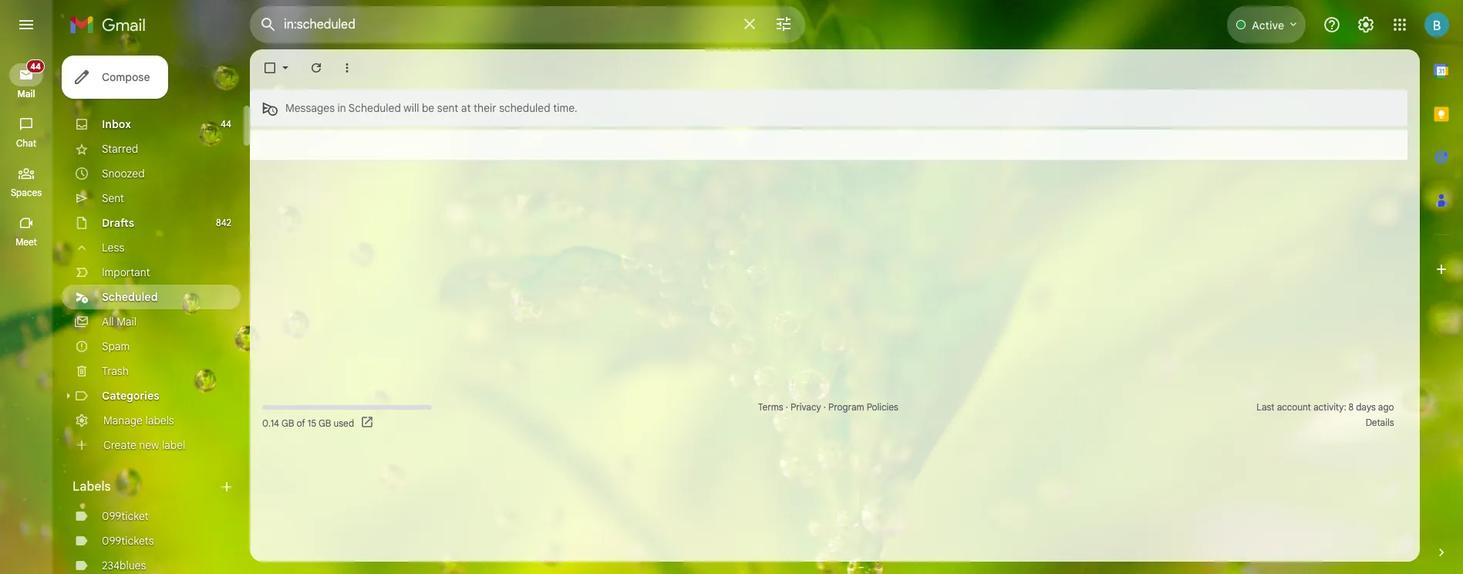 Task type: describe. For each thing, give the bounding box(es) containing it.
sent
[[437, 101, 458, 115]]

new
[[139, 438, 159, 452]]

snoozed
[[102, 167, 145, 181]]

234blues link
[[102, 559, 146, 573]]

2 · from the left
[[824, 401, 826, 413]]

0.14
[[262, 417, 279, 429]]

1 vertical spatial 44
[[221, 118, 231, 130]]

more image
[[340, 60, 355, 76]]

categories
[[102, 389, 159, 403]]

advanced search options image
[[769, 8, 799, 39]]

meet
[[16, 236, 37, 248]]

meet heading
[[0, 236, 52, 248]]

all mail
[[102, 315, 137, 329]]

spam link
[[102, 340, 130, 353]]

scheduled
[[499, 101, 551, 115]]

sent
[[102, 191, 124, 205]]

important
[[102, 265, 150, 279]]

their
[[474, 101, 497, 115]]

categories link
[[102, 389, 159, 403]]

scheduled link
[[102, 290, 158, 304]]

099tickets
[[102, 534, 154, 548]]

mail inside mail heading
[[17, 88, 35, 100]]

Search in mail text field
[[284, 17, 731, 32]]

chat
[[16, 137, 36, 149]]

trash
[[102, 364, 129, 378]]

snoozed link
[[102, 167, 145, 181]]

less button
[[62, 235, 241, 260]]

messages in scheduled will be sent at their scheduled time. main content
[[250, 90, 1408, 160]]

starred
[[102, 142, 138, 156]]

842
[[216, 217, 231, 228]]

privacy link
[[791, 401, 822, 413]]

inbox link
[[102, 117, 131, 131]]

1 · from the left
[[786, 401, 788, 413]]

terms · privacy · program policies
[[758, 401, 899, 413]]

create new label link
[[103, 438, 185, 452]]

scheduled inside main content
[[349, 101, 401, 115]]

settings image
[[1357, 15, 1376, 34]]

account
[[1278, 401, 1312, 413]]

inbox
[[102, 117, 131, 131]]

follow link to manage storage image
[[360, 415, 376, 431]]

create
[[103, 438, 136, 452]]

clear search image
[[735, 8, 765, 39]]

labels heading
[[73, 479, 219, 495]]

099ticket
[[102, 509, 149, 523]]

labels
[[145, 414, 174, 427]]

sent link
[[102, 191, 124, 205]]

support image
[[1323, 15, 1342, 34]]

all
[[102, 315, 114, 329]]

less
[[102, 241, 124, 255]]

gmail image
[[69, 9, 154, 40]]



Task type: locate. For each thing, give the bounding box(es) containing it.
ago
[[1379, 401, 1395, 413]]

days
[[1357, 401, 1376, 413]]

details link
[[1366, 417, 1395, 428]]

8
[[1349, 401, 1354, 413]]

compose
[[102, 70, 150, 84]]

None checkbox
[[262, 60, 278, 76]]

spam
[[102, 340, 130, 353]]

terms
[[758, 401, 784, 413]]

important link
[[102, 265, 150, 279]]

1 horizontal spatial ·
[[824, 401, 826, 413]]

0.14 gb of 15 gb used
[[262, 417, 354, 429]]

spaces heading
[[0, 187, 52, 199]]

program policies link
[[829, 401, 899, 413]]

refresh image
[[309, 60, 324, 76]]

last account activity: 8 days ago details
[[1257, 401, 1395, 428]]

0 horizontal spatial 44
[[30, 61, 41, 72]]

mail right all
[[117, 315, 137, 329]]

manage labels
[[103, 414, 174, 427]]

policies
[[867, 401, 899, 413]]

0 horizontal spatial scheduled
[[102, 290, 158, 304]]

0 vertical spatial scheduled
[[349, 101, 401, 115]]

chat heading
[[0, 137, 52, 150]]

44
[[30, 61, 41, 72], [221, 118, 231, 130]]

will
[[404, 101, 419, 115]]

gb
[[282, 417, 294, 429], [319, 417, 331, 429]]

scheduled
[[349, 101, 401, 115], [102, 290, 158, 304]]

create new label
[[103, 438, 185, 452]]

44 inside 'navigation'
[[30, 61, 41, 72]]

in
[[338, 101, 346, 115]]

main menu image
[[17, 15, 35, 34]]

navigation
[[0, 49, 54, 574]]

mail down 44 link
[[17, 88, 35, 100]]

44 link
[[9, 59, 45, 86]]

spaces
[[11, 187, 42, 198]]

1 gb from the left
[[282, 417, 294, 429]]

scheduled down important
[[102, 290, 158, 304]]

starred link
[[102, 142, 138, 156]]

label
[[162, 438, 185, 452]]

· right privacy
[[824, 401, 826, 413]]

099tickets link
[[102, 534, 154, 548]]

trash link
[[102, 364, 129, 378]]

tab list
[[1421, 49, 1464, 519]]

used
[[334, 417, 354, 429]]

privacy
[[791, 401, 822, 413]]

manage
[[103, 414, 143, 427]]

mail heading
[[0, 88, 52, 100]]

gb right 15
[[319, 417, 331, 429]]

terms link
[[758, 401, 784, 413]]

messages
[[285, 101, 335, 115]]

Search in mail search field
[[250, 6, 806, 43]]

1 vertical spatial mail
[[117, 315, 137, 329]]

labels
[[73, 479, 111, 495]]

compose button
[[62, 56, 169, 99]]

1 vertical spatial scheduled
[[102, 290, 158, 304]]

be
[[422, 101, 435, 115]]

navigation containing mail
[[0, 49, 54, 574]]

1 horizontal spatial scheduled
[[349, 101, 401, 115]]

drafts link
[[102, 216, 134, 230]]

gb left the "of" at the left of page
[[282, 417, 294, 429]]

·
[[786, 401, 788, 413], [824, 401, 826, 413]]

footer
[[250, 400, 1408, 431]]

footer containing terms
[[250, 400, 1408, 431]]

manage labels link
[[103, 414, 174, 427]]

0 horizontal spatial gb
[[282, 417, 294, 429]]

234blues
[[102, 559, 146, 573]]

· right terms link
[[786, 401, 788, 413]]

1 horizontal spatial gb
[[319, 417, 331, 429]]

099ticket link
[[102, 509, 149, 523]]

program
[[829, 401, 865, 413]]

all mail link
[[102, 315, 137, 329]]

messages in scheduled will be sent at their scheduled time.
[[285, 101, 578, 115]]

scheduled right the in
[[349, 101, 401, 115]]

drafts
[[102, 216, 134, 230]]

0 vertical spatial 44
[[30, 61, 41, 72]]

0 horizontal spatial mail
[[17, 88, 35, 100]]

activity:
[[1314, 401, 1347, 413]]

1 horizontal spatial mail
[[117, 315, 137, 329]]

last
[[1257, 401, 1275, 413]]

0 horizontal spatial ·
[[786, 401, 788, 413]]

mail
[[17, 88, 35, 100], [117, 315, 137, 329]]

2 gb from the left
[[319, 417, 331, 429]]

at
[[461, 101, 471, 115]]

search in mail image
[[255, 11, 282, 39]]

15
[[308, 417, 316, 429]]

0 vertical spatial mail
[[17, 88, 35, 100]]

time.
[[553, 101, 578, 115]]

1 horizontal spatial 44
[[221, 118, 231, 130]]

details
[[1366, 417, 1395, 428]]

of
[[297, 417, 305, 429]]



Task type: vqa. For each thing, say whether or not it's contained in the screenshot.
tab list
yes



